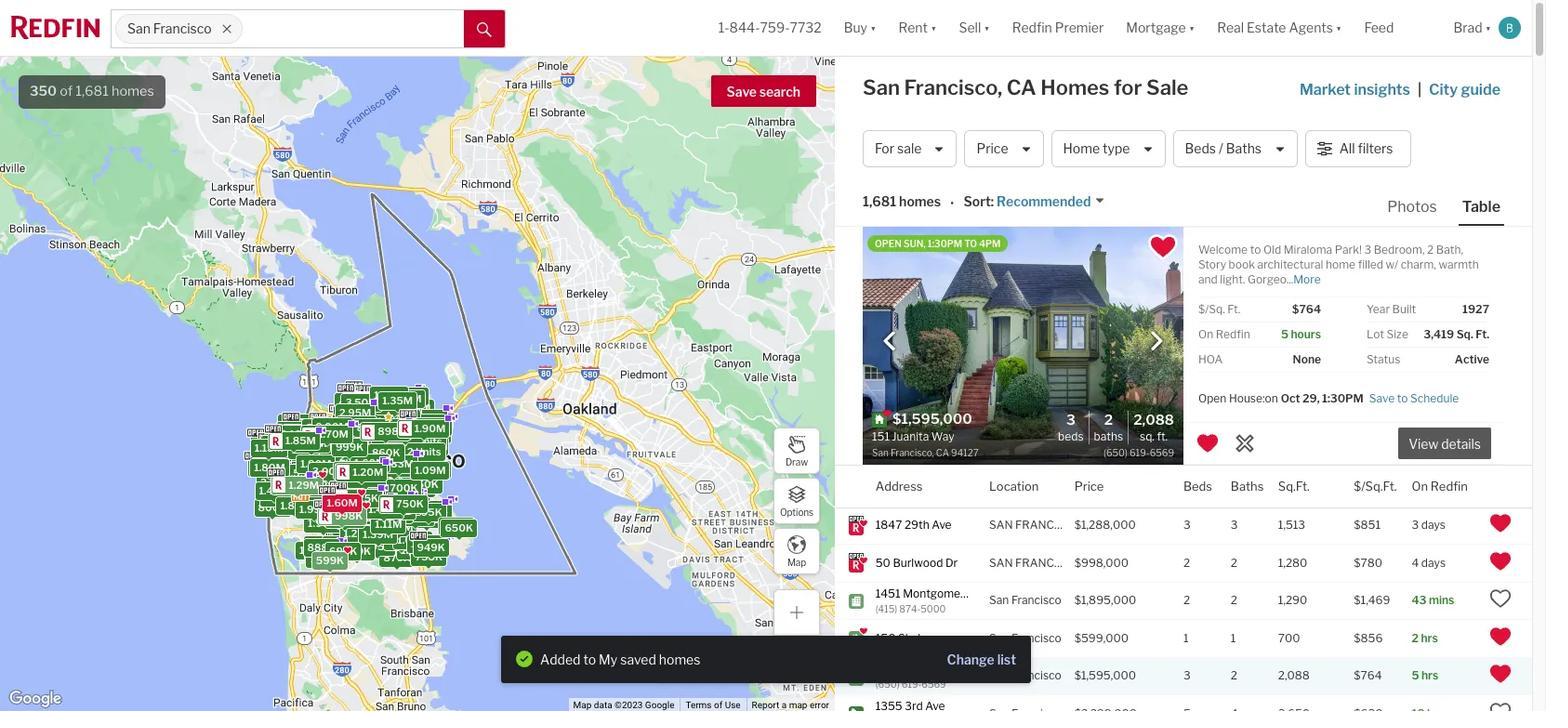 Task type: describe. For each thing, give the bounding box(es) containing it.
map for map
[[787, 556, 806, 568]]

all filters button
[[1305, 130, 1411, 167]]

645k
[[354, 414, 382, 427]]

3 inside welcome to old miraloma park! 3 bedroom, 2 bath, story book architectural home filled w/ charm, warmth and light. gorgeo...
[[1364, 243, 1372, 257]]

1 horizontal spatial 1.68m
[[337, 490, 368, 503]]

0 vertical spatial 1.58m
[[359, 440, 389, 453]]

mortgage ▾ button
[[1126, 0, 1195, 56]]

0 horizontal spatial 629k
[[346, 491, 373, 505]]

unfavorite this home image for 4 days
[[1489, 550, 1512, 573]]

828k
[[336, 520, 364, 533]]

sell ▾
[[959, 20, 990, 36]]

3 up 4 days
[[1412, 518, 1419, 532]]

#8
[[987, 586, 1001, 600]]

details
[[1441, 436, 1481, 452]]

1.59m
[[378, 508, 409, 521]]

bedroom,
[[1374, 243, 1425, 257]]

0 horizontal spatial on redfin
[[1198, 327, 1250, 341]]

3.83m
[[373, 494, 405, 507]]

year built
[[1367, 302, 1416, 316]]

premier
[[1055, 20, 1104, 36]]

change list
[[947, 651, 1016, 667]]

architectural
[[1257, 258, 1323, 271]]

1 vertical spatial baths
[[1094, 429, 1123, 443]]

485k
[[345, 490, 374, 503]]

a
[[782, 700, 787, 710]]

options
[[780, 506, 814, 517]]

2 inside welcome to old miraloma park! 3 bedroom, 2 bath, story book architectural home filled w/ charm, warmth and light. gorgeo...
[[1427, 243, 1434, 257]]

3 inside 3 beds
[[1066, 412, 1076, 429]]

759-
[[760, 20, 790, 36]]

sun,
[[904, 238, 926, 249]]

0 vertical spatial 550k
[[369, 402, 397, 415]]

2,088 for 2,088 sq. ft.
[[1133, 412, 1174, 429]]

739k
[[309, 552, 337, 565]]

1 vertical spatial 1.58m
[[367, 463, 398, 476]]

and
[[1198, 272, 1218, 286]]

▾ for buy ▾
[[870, 20, 876, 36]]

5.00m
[[347, 401, 380, 414]]

0 horizontal spatial homes
[[112, 83, 154, 99]]

0 vertical spatial 1.99m
[[378, 404, 409, 417]]

3 down beds button
[[1184, 518, 1191, 532]]

1 vertical spatial 599k
[[379, 498, 407, 511]]

0 horizontal spatial 1.99m
[[299, 503, 330, 516]]

submit search image
[[477, 22, 492, 37]]

google
[[645, 700, 674, 710]]

location
[[989, 478, 1039, 493]]

sell
[[959, 20, 981, 36]]

2 vertical spatial 749k
[[365, 462, 393, 475]]

3 down baths button
[[1231, 518, 1238, 532]]

0 vertical spatial $764
[[1292, 302, 1321, 316]]

1.42m
[[379, 398, 410, 411]]

added
[[540, 651, 581, 667]]

photo of 151 juanita way, san francisco, ca 94127 image
[[863, 227, 1184, 465]]

0 horizontal spatial 1.05m
[[359, 399, 390, 412]]

list
[[997, 651, 1016, 667]]

2 vertical spatial baths
[[1231, 478, 1264, 493]]

0 vertical spatial 599k
[[317, 423, 345, 436]]

1 vertical spatial 2.95m
[[376, 498, 408, 511]]

st for shakespeare
[[968, 631, 980, 645]]

feed
[[1364, 20, 1394, 36]]

year
[[1367, 302, 1390, 316]]

1 horizontal spatial 699k
[[443, 520, 471, 533]]

438k
[[413, 424, 441, 437]]

favorite button image
[[1147, 232, 1179, 263]]

homes inside 1,681 homes •
[[899, 194, 941, 210]]

0 horizontal spatial 3.20m
[[314, 485, 346, 498]]

4 for 4 days
[[1412, 556, 1419, 570]]

report a map error link
[[752, 700, 829, 710]]

860k
[[372, 446, 400, 459]]

terms of use
[[686, 700, 741, 710]]

1451 montgomery st #8 (415) 874-5000
[[876, 586, 1001, 615]]

635k
[[413, 512, 441, 525]]

0 vertical spatial 749k
[[403, 422, 431, 435]]

remove outline button
[[656, 650, 762, 682]]

favorite this home image
[[1489, 588, 1512, 610]]

previous button image
[[880, 331, 899, 350]]

built
[[1392, 302, 1416, 316]]

50 burlwood dr link
[[876, 556, 972, 571]]

1 horizontal spatial redfin
[[1216, 327, 1250, 341]]

589k
[[381, 423, 409, 436]]

favorite button checkbox
[[1147, 232, 1179, 263]]

$/sq.ft.
[[1354, 478, 1397, 493]]

francisco for $599,000
[[1011, 631, 1062, 645]]

1 vertical spatial 1.49m
[[381, 504, 412, 517]]

1 vertical spatial 749k
[[338, 447, 366, 460]]

1.47m
[[374, 388, 404, 401]]

2 inside 2 baths
[[1104, 412, 1113, 429]]

1.89m
[[280, 499, 311, 512]]

0 horizontal spatial 2.95m
[[339, 406, 371, 419]]

next button image
[[1147, 331, 1166, 350]]

sale
[[1146, 75, 1189, 99]]

0 vertical spatial 1.39m
[[414, 440, 444, 453]]

0 vertical spatial 1:30pm
[[928, 238, 962, 249]]

1847
[[876, 518, 902, 532]]

3 right $1,595,000
[[1184, 669, 1191, 683]]

650k
[[445, 521, 473, 534]]

▾ for sell ▾
[[984, 20, 990, 36]]

950k up 595k
[[364, 525, 392, 538]]

remove
[[662, 657, 712, 673]]

▾ for mortgage ▾
[[1189, 20, 1195, 36]]

rent ▾ button
[[887, 0, 948, 56]]

1 horizontal spatial 2.10m
[[323, 439, 354, 452]]

•
[[950, 195, 954, 211]]

market insights | city guide
[[1300, 81, 1501, 99]]

real estate agents ▾ link
[[1217, 0, 1342, 56]]

0 horizontal spatial 1,681
[[76, 83, 109, 99]]

2 horizontal spatial 1
[[1231, 631, 1236, 645]]

buy ▾ button
[[844, 0, 876, 56]]

san francisco left remove san francisco icon
[[127, 21, 212, 37]]

1 vertical spatial 1.25m
[[346, 454, 377, 467]]

4 for 4 units
[[355, 458, 362, 471]]

151
[[876, 662, 893, 675]]

address
[[876, 478, 923, 493]]

mortgage
[[1126, 20, 1186, 36]]

$1,895,000
[[1075, 594, 1136, 607]]

0 vertical spatial 799k
[[371, 452, 399, 465]]

san for $1,595,000
[[989, 669, 1009, 683]]

sq.ft.
[[1278, 478, 1310, 493]]

1 vertical spatial 1.45m
[[367, 450, 398, 463]]

all
[[1339, 141, 1355, 157]]

2.48m
[[342, 415, 374, 428]]

for sale
[[875, 141, 922, 157]]

0 vertical spatial redfin
[[1012, 20, 1052, 36]]

0 horizontal spatial 675k
[[370, 416, 398, 429]]

1 vertical spatial 789k
[[362, 449, 389, 462]]

0 vertical spatial 878k
[[415, 419, 442, 432]]

added to my saved homes
[[540, 651, 700, 667]]

4pm
[[979, 238, 1001, 249]]

terms
[[686, 700, 712, 710]]

$599,000
[[1075, 631, 1129, 645]]

real estate agents ▾
[[1217, 20, 1342, 36]]

0 vertical spatial 1.49m
[[380, 401, 411, 414]]

1 horizontal spatial 1
[[1184, 631, 1189, 645]]

1 vertical spatial 550k
[[382, 511, 410, 524]]

1 vertical spatial 2.30m
[[318, 460, 350, 473]]

7732
[[790, 20, 822, 36]]

gorgeo...
[[1248, 272, 1293, 286]]

open house: on oct 29, 1:30pm save to schedule
[[1198, 391, 1459, 405]]

hrs for 2 hrs
[[1421, 631, 1438, 645]]

2.74m
[[360, 484, 392, 497]]

1 horizontal spatial 1.00m
[[397, 534, 429, 547]]

0 vertical spatial 4.30m
[[355, 457, 388, 470]]

1 vertical spatial price
[[1075, 478, 1104, 493]]

0 horizontal spatial 1.68m
[[259, 497, 290, 510]]

3,419
[[1424, 327, 1454, 341]]

hrs for 5 hrs
[[1422, 669, 1439, 683]]

151 juanita way link
[[876, 662, 972, 677]]

0 vertical spatial 1.25m
[[265, 438, 295, 451]]

san francisco $1,288,000
[[989, 518, 1136, 532]]

1 vertical spatial on redfin
[[1412, 478, 1468, 493]]

1 horizontal spatial save
[[1369, 391, 1395, 405]]

1 horizontal spatial price button
[[1075, 466, 1104, 508]]

4.65m
[[343, 393, 376, 406]]

150
[[876, 631, 896, 645]]

1 horizontal spatial 849k
[[407, 437, 436, 450]]

0 vertical spatial 879k
[[361, 443, 388, 456]]

filters
[[1358, 141, 1393, 157]]

2 vertical spatial 599k
[[316, 554, 344, 567]]

1 vertical spatial beds
[[1058, 429, 1084, 443]]

house:
[[1229, 391, 1265, 405]]

1.84m
[[323, 432, 354, 445]]

days for 3 days
[[1421, 518, 1446, 532]]

151 juanita way (650) 619-6569
[[876, 662, 958, 690]]

1847 29th ave
[[876, 518, 952, 532]]

1 vertical spatial 879k
[[383, 551, 411, 564]]

1 inside map region
[[385, 419, 390, 432]]

on
[[1265, 391, 1278, 405]]

1 vertical spatial 4.30m
[[350, 473, 383, 486]]

beds for beds / baths
[[1185, 141, 1216, 157]]

1 vertical spatial 1.39m
[[363, 528, 393, 541]]

840k
[[380, 487, 408, 500]]

5 hours
[[1281, 327, 1321, 341]]

2.80m down 2.74m
[[360, 499, 392, 512]]

1 horizontal spatial 629k
[[395, 392, 423, 405]]

view details link
[[1398, 426, 1491, 460]]

3.40m
[[344, 394, 377, 407]]

2 vertical spatial 1.25m
[[342, 517, 372, 530]]

brad
[[1454, 20, 1483, 36]]

350 of 1,681 homes
[[30, 83, 154, 99]]

outline
[[715, 657, 756, 673]]

0 vertical spatial 789k
[[373, 430, 401, 443]]

2 horizontal spatial to
[[1397, 391, 1408, 405]]

0 vertical spatial 2.30m
[[385, 409, 418, 422]]

0 horizontal spatial 1.00m
[[351, 534, 383, 547]]

ca
[[1007, 75, 1036, 99]]

save search button
[[711, 75, 816, 107]]

ft. for 3,419
[[1476, 327, 1489, 341]]

buy ▾ button
[[833, 0, 887, 56]]

price inside button
[[977, 141, 1008, 157]]

table
[[1462, 198, 1501, 216]]

1.10m up 1.78m
[[290, 423, 319, 436]]

san francisco for $1,895,000
[[989, 594, 1062, 607]]

open sun, 1:30pm to 4pm
[[875, 238, 1001, 249]]

625k
[[351, 492, 378, 505]]



Task type: vqa. For each thing, say whether or not it's contained in the screenshot.
Yes,
no



Task type: locate. For each thing, give the bounding box(es) containing it.
925k
[[390, 499, 417, 512]]

0 horizontal spatial 699k
[[329, 545, 357, 558]]

1 vertical spatial ft.
[[1476, 327, 1489, 341]]

to left my
[[583, 651, 596, 667]]

section
[[501, 635, 1031, 683]]

unfavorite this home image
[[1197, 432, 1219, 454]]

3.20m down 1.43m at the bottom left of page
[[314, 485, 346, 498]]

699k right 635k
[[443, 520, 471, 533]]

1.49m
[[380, 401, 411, 414], [381, 504, 412, 517]]

1.05m
[[359, 399, 390, 412], [410, 417, 441, 430]]

homes left • at the top
[[899, 194, 941, 210]]

750k
[[396, 497, 424, 510]]

user photo image
[[1499, 17, 1521, 39]]

150 shakespeare st link
[[876, 631, 980, 647]]

4.30m down 3.75m
[[355, 457, 388, 470]]

$764 up the hours
[[1292, 302, 1321, 316]]

of for 350
[[60, 83, 73, 99]]

1 vertical spatial hrs
[[1422, 669, 1439, 683]]

▾ right buy
[[870, 20, 876, 36]]

1.10m up 595k
[[362, 522, 391, 535]]

1,681 right 350 on the top of the page
[[76, 83, 109, 99]]

san francisco up the list
[[989, 631, 1062, 645]]

on redfin button
[[1412, 466, 1468, 508]]

francisco up the list
[[1011, 631, 1062, 645]]

2 san from the top
[[989, 556, 1013, 570]]

1 vertical spatial 799k
[[325, 545, 353, 558]]

sq. for 2,088
[[1140, 429, 1155, 443]]

▾ for brad ▾
[[1485, 20, 1491, 36]]

0 vertical spatial 2.95m
[[339, 406, 371, 419]]

sq. inside 2,088 sq. ft.
[[1140, 429, 1155, 443]]

on up hoa
[[1198, 327, 1214, 341]]

unfavorite this home image for 2 hrs
[[1489, 626, 1512, 648]]

3.60m
[[353, 391, 386, 404]]

agents
[[1289, 20, 1333, 36]]

$764 down $856 in the bottom right of the page
[[1354, 669, 1382, 683]]

beds left /
[[1185, 141, 1216, 157]]

879k up 4 units
[[361, 443, 388, 456]]

3
[[1364, 243, 1372, 257], [1066, 412, 1076, 429], [1184, 518, 1191, 532], [1231, 518, 1238, 532], [1412, 518, 1419, 532], [1184, 669, 1191, 683]]

2 ▾ from the left
[[931, 20, 937, 36]]

for
[[1114, 75, 1142, 99]]

670k
[[363, 424, 391, 437]]

0 horizontal spatial map
[[573, 700, 592, 710]]

0 horizontal spatial of
[[60, 83, 73, 99]]

0 vertical spatial hrs
[[1421, 631, 1438, 645]]

5
[[1281, 327, 1289, 341], [379, 412, 386, 425], [360, 480, 367, 493], [1412, 669, 1419, 683]]

more
[[1293, 272, 1321, 286]]

to left old
[[1250, 243, 1261, 257]]

1 vertical spatial 1:30pm
[[1322, 391, 1364, 405]]

francisco up san francisco $998,000
[[1015, 518, 1081, 532]]

1 vertical spatial 699k
[[329, 545, 357, 558]]

▾ right the sell
[[984, 20, 990, 36]]

1.39m down 438k at the bottom left
[[414, 440, 444, 453]]

1,681 inside 1,681 homes •
[[863, 194, 896, 210]]

1 vertical spatial 3.20m
[[353, 511, 385, 524]]

ft. down 1927
[[1476, 327, 1489, 341]]

0 vertical spatial 1.53m
[[255, 438, 286, 451]]

san francisco down san francisco $998,000
[[989, 594, 1062, 607]]

heading
[[872, 410, 1023, 460]]

5 ▾ from the left
[[1336, 20, 1342, 36]]

francisco right "#8" on the bottom
[[1011, 594, 1062, 607]]

4 inside map region
[[355, 458, 362, 471]]

848k
[[387, 535, 416, 548]]

market
[[1300, 81, 1351, 99]]

0 horizontal spatial price button
[[965, 130, 1044, 167]]

4 up 43
[[1412, 556, 1419, 570]]

unfavorite this home image up favorite this home image
[[1489, 663, 1512, 686]]

price button
[[965, 130, 1044, 167], [1075, 466, 1104, 508]]

unfavorite this home image for 5 hrs
[[1489, 663, 1512, 686]]

0 horizontal spatial 2.10m
[[281, 428, 311, 441]]

0 horizontal spatial 1
[[385, 419, 390, 432]]

baths inside button
[[1226, 141, 1262, 157]]

sq. right 3,419
[[1457, 327, 1473, 341]]

days
[[1421, 518, 1446, 532], [1421, 556, 1446, 570]]

1 horizontal spatial $764
[[1354, 669, 1382, 683]]

2 vertical spatial to
[[583, 651, 596, 667]]

$/sq.ft. button
[[1354, 466, 1397, 508]]

1 horizontal spatial 1,681
[[863, 194, 896, 210]]

2.60m
[[389, 393, 422, 406], [346, 394, 378, 407], [322, 427, 354, 440], [266, 443, 299, 456], [348, 455, 381, 468], [312, 476, 344, 489]]

0 horizontal spatial on
[[1198, 327, 1214, 341]]

san for san francisco $998,000
[[989, 556, 1013, 570]]

dr
[[945, 556, 958, 570]]

map region
[[0, 0, 968, 711]]

878k
[[415, 419, 442, 432], [308, 538, 335, 551]]

0 vertical spatial francisco
[[1015, 518, 1081, 532]]

x-out this home image
[[1234, 432, 1256, 454]]

1.50m
[[381, 398, 412, 411], [303, 497, 334, 510], [371, 499, 402, 512], [411, 537, 442, 550], [299, 544, 330, 557]]

san francisco
[[127, 21, 212, 37], [989, 594, 1062, 607], [989, 631, 1062, 645], [989, 669, 1062, 683]]

st for montgomery
[[973, 586, 984, 600]]

2 days from the top
[[1421, 556, 1446, 570]]

price
[[977, 141, 1008, 157], [1075, 478, 1104, 493]]

francisco down san francisco $1,288,000
[[1015, 556, 1081, 570]]

▾ right agents
[[1336, 20, 1342, 36]]

save left search
[[727, 84, 757, 99]]

sort :
[[964, 194, 994, 210]]

0 horizontal spatial 1:30pm
[[928, 238, 962, 249]]

for sale button
[[863, 130, 957, 167]]

1 horizontal spatial price
[[1075, 478, 1104, 493]]

san for $599,000
[[989, 631, 1009, 645]]

$/sq.
[[1198, 302, 1225, 316]]

francisco
[[153, 21, 212, 37], [1011, 594, 1062, 607], [1011, 631, 1062, 645], [1011, 669, 1062, 683]]

to for welcome to old miraloma park! 3 bedroom, 2 bath, story book architectural home filled w/ charm, warmth and light. gorgeo...
[[1250, 243, 1261, 257]]

3.20m down "625k"
[[353, 511, 385, 524]]

view details button
[[1398, 428, 1491, 460]]

1.10m up 840k on the bottom of the page
[[387, 469, 416, 482]]

1.53m down 2.55m
[[255, 438, 286, 451]]

sq. for 3,419
[[1457, 327, 1473, 341]]

550k down '3.83m'
[[382, 511, 410, 524]]

0 horizontal spatial ft.
[[1157, 429, 1168, 443]]

0 horizontal spatial redfin
[[1012, 20, 1052, 36]]

ft. left unfavorite this home image
[[1157, 429, 1168, 443]]

unfavorite this home image for 3 days
[[1489, 513, 1512, 535]]

book
[[1229, 258, 1255, 271]]

on redfin up 3 days
[[1412, 478, 1468, 493]]

2.80m down the 428k
[[407, 465, 440, 478]]

6 ▾ from the left
[[1485, 20, 1491, 36]]

1.25m down the '600k'
[[346, 454, 377, 467]]

1.29m
[[289, 479, 319, 492]]

baths down x-out this home icon at the right bottom
[[1231, 478, 1264, 493]]

1,681 up open
[[863, 194, 896, 210]]

francisco left remove san francisco icon
[[153, 21, 212, 37]]

2 francisco from the top
[[1015, 556, 1081, 570]]

map for map data ©2023 google
[[573, 700, 592, 710]]

homes inside section
[[659, 651, 700, 667]]

0 horizontal spatial 1.39m
[[363, 528, 393, 541]]

beds left 2 baths
[[1058, 429, 1084, 443]]

san francisco down the list
[[989, 669, 1062, 683]]

of left use
[[714, 700, 723, 710]]

8.50m
[[338, 412, 371, 425]]

sq.
[[1457, 327, 1473, 341], [1140, 429, 1155, 443]]

francisco for $1,288,000
[[1015, 518, 1081, 532]]

0 vertical spatial 629k
[[395, 392, 423, 405]]

1-844-759-7732 link
[[718, 20, 822, 36]]

homes right 350 on the top of the page
[[112, 83, 154, 99]]

0 vertical spatial to
[[1250, 243, 1261, 257]]

ft. right the $/sq. on the top right of the page
[[1228, 302, 1240, 316]]

1 vertical spatial 1,681
[[863, 194, 896, 210]]

price up :
[[977, 141, 1008, 157]]

price button up :
[[965, 130, 1044, 167]]

1 vertical spatial days
[[1421, 556, 1446, 570]]

use
[[725, 700, 741, 710]]

ft. for 2,088
[[1157, 429, 1168, 443]]

1 horizontal spatial 1.05m
[[410, 417, 441, 430]]

of for terms
[[714, 700, 723, 710]]

874-
[[899, 603, 921, 615]]

1 horizontal spatial 675k
[[403, 416, 431, 429]]

1 horizontal spatial 1.99m
[[378, 404, 409, 417]]

None search field
[[242, 10, 464, 47]]

1 horizontal spatial ft.
[[1228, 302, 1240, 316]]

redfin premier button
[[1001, 0, 1115, 56]]

map down options
[[787, 556, 806, 568]]

▾ inside mortgage ▾ dropdown button
[[1189, 20, 1195, 36]]

sell ▾ button
[[948, 0, 1001, 56]]

status
[[1367, 352, 1401, 366]]

san for san francisco $1,288,000
[[989, 518, 1013, 532]]

ft. inside 2,088 sq. ft.
[[1157, 429, 1168, 443]]

879k
[[361, 443, 388, 456], [383, 551, 411, 564]]

$856
[[1354, 631, 1383, 645]]

550k down 828k
[[326, 538, 354, 551]]

0 vertical spatial beds
[[1185, 141, 1216, 157]]

3 unfavorite this home image from the top
[[1489, 626, 1512, 648]]

0 vertical spatial 1.45m
[[372, 406, 402, 419]]

2.55m
[[280, 424, 312, 437]]

2,088 down 700
[[1278, 669, 1310, 683]]

favorite this home image
[[1489, 701, 1512, 711]]

san up "#8" on the bottom
[[989, 556, 1013, 570]]

0 horizontal spatial 849k
[[377, 403, 405, 416]]

0 vertical spatial 5 units
[[379, 412, 413, 425]]

recommended
[[997, 194, 1091, 210]]

0 vertical spatial sq.
[[1457, 327, 1473, 341]]

675k
[[403, 416, 431, 429], [370, 416, 398, 429]]

▾ inside sell ▾ dropdown button
[[984, 20, 990, 36]]

550k down 1.47m
[[369, 402, 397, 415]]

0 vertical spatial 1,681
[[76, 83, 109, 99]]

2 vertical spatial 550k
[[326, 538, 354, 551]]

700
[[1278, 631, 1300, 645]]

map left data
[[573, 700, 592, 710]]

1 vertical spatial 629k
[[346, 491, 373, 505]]

san down location button at bottom
[[989, 518, 1013, 532]]

0 horizontal spatial sq.
[[1140, 429, 1155, 443]]

on up 3 days
[[1412, 478, 1428, 493]]

unfavorite this home image down favorite this home icon
[[1489, 626, 1512, 648]]

1-844-759-7732
[[718, 20, 822, 36]]

4 unfavorite this home image from the top
[[1489, 663, 1512, 686]]

0 vertical spatial 1.05m
[[359, 399, 390, 412]]

1.75m
[[408, 419, 438, 432], [379, 519, 409, 532], [383, 520, 413, 533]]

▾ inside rent ▾ dropdown button
[[931, 20, 937, 36]]

1 vertical spatial to
[[1397, 391, 1408, 405]]

849k down 1.47m
[[377, 403, 405, 416]]

hrs down 43 mins
[[1421, 631, 1438, 645]]

1 francisco from the top
[[1015, 518, 1081, 532]]

days for 4 days
[[1421, 556, 1446, 570]]

1.65m
[[380, 396, 411, 409], [377, 404, 408, 417]]

to left schedule
[[1397, 391, 1408, 405]]

days up 4 days
[[1421, 518, 1446, 532]]

price button up $1,288,000
[[1075, 466, 1104, 508]]

2 horizontal spatial ft.
[[1476, 327, 1489, 341]]

1 horizontal spatial of
[[714, 700, 723, 710]]

1 vertical spatial 5 units
[[360, 480, 395, 493]]

to for added to my saved homes
[[583, 651, 596, 667]]

1 vertical spatial map
[[573, 700, 592, 710]]

baths right 3 beds
[[1094, 429, 1123, 443]]

1.39m
[[414, 440, 444, 453], [363, 528, 393, 541]]

4 down the '600k'
[[355, 458, 362, 471]]

3.10m
[[364, 471, 395, 484]]

2 unfavorite this home image from the top
[[1489, 550, 1512, 573]]

unfavorite this home image right 3 days
[[1489, 513, 1512, 535]]

2 vertical spatial 2.30m
[[385, 487, 417, 500]]

bath,
[[1436, 243, 1463, 257]]

869k
[[363, 414, 392, 427], [357, 422, 385, 435]]

50
[[876, 556, 891, 570]]

4 ▾ from the left
[[1189, 20, 1195, 36]]

0 vertical spatial 4
[[355, 458, 362, 471]]

3 ▾ from the left
[[984, 20, 990, 36]]

1.10m down 988k
[[264, 461, 294, 474]]

1 horizontal spatial to
[[1250, 243, 1261, 257]]

1 vertical spatial $764
[[1354, 669, 1382, 683]]

1 vertical spatial 878k
[[308, 538, 335, 551]]

1 vertical spatial francisco
[[1015, 556, 1081, 570]]

150 shakespeare st
[[876, 631, 980, 645]]

1 vertical spatial 898k
[[403, 482, 431, 495]]

1 days from the top
[[1421, 518, 1446, 532]]

▾ right brad
[[1485, 20, 1491, 36]]

francisco for $1,595,000
[[1011, 669, 1062, 683]]

▾ right rent
[[931, 20, 937, 36]]

2 vertical spatial 1.45m
[[395, 476, 426, 489]]

0 vertical spatial of
[[60, 83, 73, 99]]

2,088 right 2 baths
[[1133, 412, 1174, 429]]

1.90m
[[393, 393, 425, 406], [414, 422, 446, 435], [318, 428, 350, 441], [371, 477, 403, 490], [381, 482, 412, 495], [348, 485, 379, 498], [324, 509, 355, 522], [308, 516, 339, 530]]

©2023
[[615, 700, 643, 710]]

1 horizontal spatial 2,088
[[1278, 669, 1310, 683]]

799k
[[371, 452, 399, 465], [325, 545, 353, 558]]

950k down 750k
[[396, 512, 424, 525]]

san francisco for $1,595,000
[[989, 669, 1062, 683]]

1,290
[[1278, 594, 1307, 607]]

redfin down view details
[[1431, 478, 1468, 493]]

1 horizontal spatial 878k
[[415, 419, 442, 432]]

1 ▾ from the left
[[870, 20, 876, 36]]

report
[[752, 700, 779, 710]]

1 horizontal spatial 799k
[[371, 452, 399, 465]]

0 vertical spatial 699k
[[443, 520, 471, 533]]

765k
[[322, 440, 349, 453]]

2,088 for 2,088
[[1278, 669, 1310, 683]]

days up 43 mins
[[1421, 556, 1446, 570]]

st up the change
[[968, 631, 980, 645]]

2.80m up 1.38m
[[340, 462, 373, 475]]

0 vertical spatial map
[[787, 556, 806, 568]]

1.53m down 1.78m
[[286, 467, 316, 480]]

1 vertical spatial 1.53m
[[286, 467, 316, 480]]

francisco down the list
[[1011, 669, 1062, 683]]

1 vertical spatial sq.
[[1140, 429, 1155, 443]]

francisco for $1,895,000
[[1011, 594, 1062, 607]]

lot
[[1367, 327, 1384, 341]]

to inside welcome to old miraloma park! 3 bedroom, 2 bath, story book architectural home filled w/ charm, warmth and light. gorgeo...
[[1250, 243, 1261, 257]]

of right 350 on the top of the page
[[60, 83, 73, 99]]

st inside 1451 montgomery st #8 (415) 874-5000
[[973, 586, 984, 600]]

baths right /
[[1226, 141, 1262, 157]]

homes
[[112, 83, 154, 99], [899, 194, 941, 210], [659, 651, 700, 667]]

2 vertical spatial ft.
[[1157, 429, 1168, 443]]

3 up filled
[[1364, 243, 1372, 257]]

2 vertical spatial redfin
[[1431, 478, 1468, 493]]

▾ for rent ▾
[[931, 20, 937, 36]]

1 horizontal spatial homes
[[659, 651, 700, 667]]

899k
[[341, 416, 370, 429], [290, 423, 319, 436], [372, 436, 400, 449], [370, 448, 398, 461], [403, 457, 431, 470], [366, 461, 394, 474], [380, 461, 408, 474], [368, 485, 397, 498], [420, 503, 448, 516], [333, 541, 362, 554]]

draw
[[786, 456, 808, 467]]

0 vertical spatial 898k
[[378, 425, 406, 438]]

sq. right 2 baths
[[1140, 429, 1155, 443]]

shakespeare
[[898, 631, 966, 645]]

0 horizontal spatial save
[[727, 84, 757, 99]]

1:30pm right 29,
[[1322, 391, 1364, 405]]

francisco for $998,000
[[1015, 556, 1081, 570]]

1 horizontal spatial sq.
[[1457, 327, 1473, 341]]

1.39m down 1.59m
[[363, 528, 393, 541]]

1 san from the top
[[989, 518, 1013, 532]]

0 horizontal spatial price
[[977, 141, 1008, 157]]

888k
[[307, 541, 336, 554]]

▾ right mortgage
[[1189, 20, 1195, 36]]

1 vertical spatial price button
[[1075, 466, 1104, 508]]

▾ inside buy ▾ dropdown button
[[870, 20, 876, 36]]

2 horizontal spatial homes
[[899, 194, 941, 210]]

beds for beds button
[[1184, 478, 1212, 493]]

save down status
[[1369, 391, 1395, 405]]

beds inside button
[[1185, 141, 1216, 157]]

2,088 sq. ft.
[[1133, 412, 1174, 443]]

1.10m down 2.48m
[[346, 435, 375, 448]]

2 vertical spatial beds
[[1184, 478, 1212, 493]]

43
[[1412, 594, 1427, 607]]

1 horizontal spatial map
[[787, 556, 806, 568]]

1451
[[876, 586, 901, 600]]

google image
[[5, 687, 66, 711]]

1
[[385, 419, 390, 432], [1184, 631, 1189, 645], [1231, 631, 1236, 645]]

▾ inside real estate agents ▾ link
[[1336, 20, 1342, 36]]

950k down 1.09m
[[410, 478, 439, 491]]

0 vertical spatial san
[[989, 518, 1013, 532]]

beds down unfavorite this home image
[[1184, 478, 1212, 493]]

1.58m down 670k
[[359, 440, 389, 453]]

ft.
[[1228, 302, 1240, 316], [1476, 327, 1489, 341], [1157, 429, 1168, 443]]

1 horizontal spatial on redfin
[[1412, 478, 1468, 493]]

buy ▾
[[844, 20, 876, 36]]

314k
[[374, 442, 400, 455]]

0 vertical spatial 3.20m
[[314, 485, 346, 498]]

1.25m down 2.55m
[[265, 438, 295, 451]]

1 horizontal spatial 1:30pm
[[1322, 391, 1364, 405]]

1:30pm left to
[[928, 238, 962, 249]]

remove san francisco image
[[221, 23, 232, 34]]

1 unfavorite this home image from the top
[[1489, 513, 1512, 535]]

unfavorite this home image
[[1489, 513, 1512, 535], [1489, 550, 1512, 573], [1489, 626, 1512, 648], [1489, 663, 1512, 686]]

address button
[[876, 466, 923, 508]]

st left "#8" on the bottom
[[973, 586, 984, 600]]

2 vertical spatial homes
[[659, 651, 700, 667]]

map inside 'button'
[[787, 556, 806, 568]]

3 left 2 baths
[[1066, 412, 1076, 429]]

2 units
[[413, 422, 447, 435], [413, 427, 447, 440], [408, 435, 442, 448], [407, 446, 441, 459]]

san francisco for $599,000
[[989, 631, 1062, 645]]

san for $1,895,000
[[989, 594, 1009, 607]]

w/
[[1386, 258, 1399, 271]]

sell ▾ button
[[959, 0, 990, 56]]

5000
[[921, 603, 946, 615]]

section containing added to my saved homes
[[501, 635, 1031, 683]]

1.58m
[[359, 440, 389, 453], [367, 463, 398, 476]]

save
[[727, 84, 757, 99], [1369, 391, 1395, 405]]

50 burlwood dr
[[876, 556, 958, 570]]

1 vertical spatial 1.05m
[[410, 417, 441, 430]]

save inside button
[[727, 84, 757, 99]]

homes right saved
[[659, 651, 700, 667]]

on inside on redfin button
[[1412, 478, 1428, 493]]

789k
[[373, 430, 401, 443], [362, 449, 389, 462]]

3 days
[[1412, 518, 1446, 532]]

1,513
[[1278, 518, 1305, 532]]

1 vertical spatial homes
[[899, 194, 941, 210]]

unfavorite this home image up favorite this home icon
[[1489, 550, 1512, 573]]



